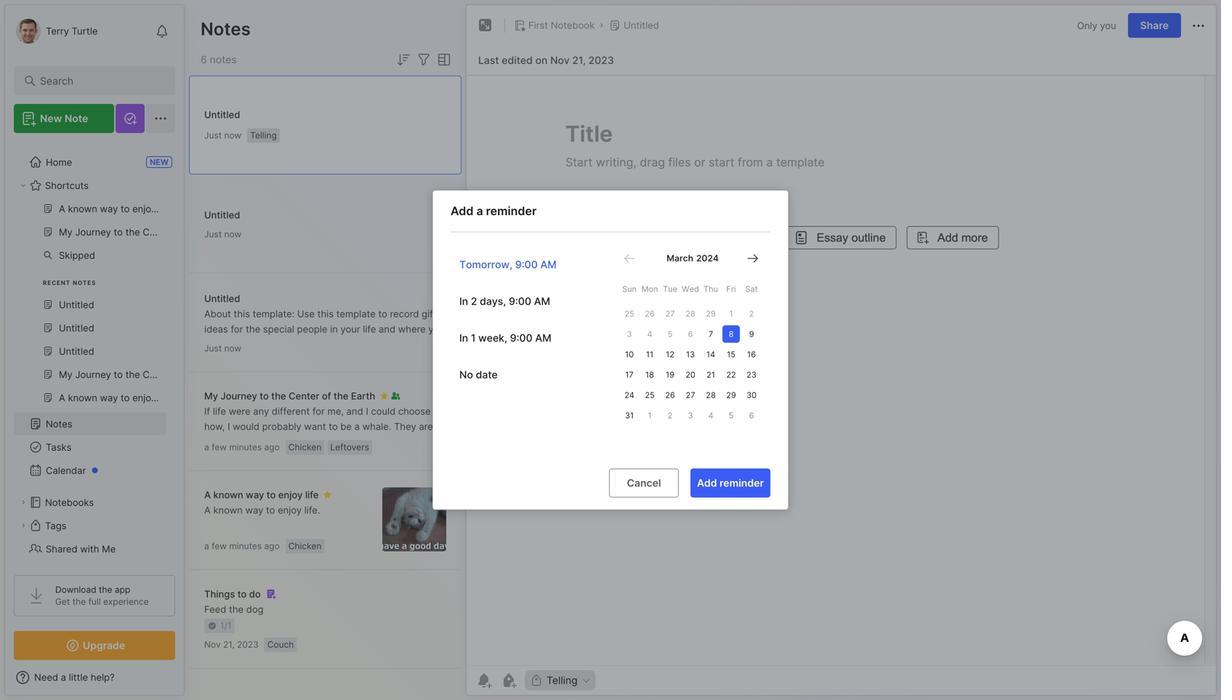 Task type: describe. For each thing, give the bounding box(es) containing it.
first notebook
[[529, 20, 595, 31]]

1 vertical spatial and
[[347, 406, 363, 417]]

add a reminder
[[451, 204, 537, 218]]

the down download
[[72, 597, 86, 607]]

expand notebooks image
[[19, 498, 28, 507]]

notes link
[[14, 412, 167, 436]]

1 horizontal spatial 6
[[688, 329, 693, 339]]

known for a known way to enjoy life.
[[213, 505, 243, 516]]

0 vertical spatial 4 button
[[641, 325, 659, 343]]

my
[[204, 391, 218, 402]]

0 vertical spatial reminder
[[486, 204, 537, 218]]

0 horizontal spatial 2
[[471, 295, 477, 307]]

1 horizontal spatial earth
[[351, 391, 376, 402]]

1 vertical spatial 4 button
[[703, 407, 720, 424]]

2 now from the top
[[224, 229, 242, 240]]

largest
[[222, 436, 252, 448]]

1/1
[[220, 621, 232, 631]]

a inside if life were any different for me, and i could choose how, i would probably want to be a whale. they are the largest mammal on earth and masters of their vast d...
[[355, 421, 360, 432]]

a known way to enjoy life.
[[204, 505, 320, 516]]

in for in 2 days, 9:00 am
[[460, 295, 468, 307]]

way for life.
[[245, 505, 264, 516]]

chicken for different
[[289, 442, 322, 453]]

you inside about this template: use this template to record gift ideas for the special people in your life and where you can buy them when the time is right. this template...
[[429, 324, 445, 335]]

21
[[707, 370, 716, 380]]

download
[[55, 585, 96, 595]]

2 just from the top
[[204, 229, 222, 240]]

0 vertical spatial 3
[[627, 329, 632, 339]]

3 just now from the top
[[204, 343, 242, 354]]

to inside about this template: use this template to record gift ideas for the special people in your life and where you can buy them when the time is right. this template...
[[379, 308, 388, 320]]

where
[[398, 324, 426, 335]]

1 vertical spatial 25 button
[[641, 387, 659, 404]]

none search field inside main element
[[40, 72, 156, 89]]

1 horizontal spatial 27 button
[[682, 387, 700, 404]]

chicken for enjoy
[[289, 541, 322, 552]]

people
[[297, 324, 328, 335]]

0 horizontal spatial 6 button
[[682, 325, 700, 343]]

18
[[646, 370, 654, 380]]

with
[[80, 543, 99, 555]]

first notebook button
[[511, 15, 598, 36]]

7
[[709, 329, 714, 339]]

0 horizontal spatial 27 button
[[662, 305, 679, 323]]

things
[[204, 589, 235, 600]]

calendar button
[[14, 459, 167, 482]]

9:00 for days,
[[509, 295, 532, 307]]

2 horizontal spatial 1
[[730, 309, 733, 319]]

0 vertical spatial 29 button
[[703, 305, 720, 323]]

full
[[88, 597, 101, 607]]

23 button
[[743, 366, 761, 384]]

1 horizontal spatial 29 button
[[723, 387, 740, 404]]

0 horizontal spatial 28 button
[[682, 305, 700, 323]]

do
[[249, 589, 261, 600]]

sun mon tue wed thu
[[623, 284, 719, 294]]

March field
[[664, 253, 694, 264]]

18 button
[[641, 366, 659, 384]]

no
[[460, 369, 473, 381]]

ago for to
[[264, 541, 280, 552]]

30
[[747, 391, 757, 400]]

they
[[394, 421, 416, 432]]

use
[[297, 308, 315, 320]]

0 horizontal spatial 26 button
[[641, 305, 659, 323]]

0 vertical spatial 5
[[668, 329, 673, 339]]

this
[[370, 339, 389, 350]]

17
[[626, 370, 634, 380]]

record
[[390, 308, 419, 320]]

1 horizontal spatial 3 button
[[682, 407, 700, 424]]

31 button
[[621, 407, 639, 424]]

in for in 1 week, 9:00 am
[[460, 332, 468, 344]]

2 just now from the top
[[204, 229, 242, 240]]

life inside if life were any different for me, and i could choose how, i would probably want to be a whale. they are the largest mammal on earth and masters of their vast d...
[[213, 406, 226, 417]]

0 horizontal spatial 25
[[625, 309, 635, 319]]

2 vertical spatial and
[[336, 436, 352, 448]]

3 now from the top
[[224, 343, 242, 354]]

feed
[[204, 604, 226, 615]]

wed
[[682, 284, 700, 294]]

notebook
[[551, 20, 595, 31]]

a for a known way to enjoy life
[[204, 489, 211, 501]]

upgrade
[[83, 640, 125, 652]]

1 horizontal spatial 3
[[688, 411, 693, 420]]

nov inside note window element
[[551, 54, 570, 67]]

2 vertical spatial 6
[[749, 411, 754, 420]]

last
[[479, 54, 499, 67]]

1 horizontal spatial 1
[[648, 411, 652, 420]]

1 horizontal spatial 29
[[727, 391, 737, 400]]

date
[[476, 369, 498, 381]]

12
[[666, 350, 675, 359]]

the inside if life were any different for me, and i could choose how, i would probably want to be a whale. they are the largest mammal on earth and masters of their vast d...
[[204, 436, 219, 448]]

0 horizontal spatial i
[[228, 421, 230, 432]]

23
[[747, 370, 757, 380]]

shared with me link
[[14, 537, 167, 561]]

12 button
[[662, 346, 679, 363]]

11
[[646, 350, 654, 359]]

31
[[625, 411, 634, 420]]

16
[[748, 350, 756, 359]]

15 button
[[723, 346, 740, 363]]

1 vertical spatial 28 button
[[703, 387, 720, 404]]

can
[[204, 339, 221, 350]]

the up me,
[[334, 391, 349, 402]]

them
[[242, 339, 265, 350]]

1 horizontal spatial i
[[366, 406, 369, 417]]

special
[[263, 324, 295, 335]]

1 horizontal spatial 1 button
[[723, 305, 740, 323]]

get
[[55, 597, 70, 607]]

17 button
[[621, 366, 639, 384]]

am for in 1 week, 9:00 am
[[536, 332, 552, 344]]

1 vertical spatial 25
[[645, 391, 655, 400]]

to up a known way to enjoy life.
[[267, 489, 276, 501]]

1 horizontal spatial life
[[305, 489, 319, 501]]

minutes for way
[[229, 541, 262, 552]]

2 for the bottom 2 button
[[668, 411, 673, 420]]

life inside about this template: use this template to record gift ideas for the special people in your life and where you can buy them when the time is right. this template...
[[363, 324, 376, 335]]

shared
[[46, 543, 77, 555]]

2 this from the left
[[318, 308, 334, 320]]

shared with me
[[46, 543, 116, 555]]

21, inside note window element
[[573, 54, 586, 67]]

0 vertical spatial 28
[[686, 309, 696, 319]]

notes
[[210, 53, 237, 66]]

13 button
[[682, 346, 700, 363]]

tree inside main element
[[5, 142, 184, 593]]

add a reminder image
[[476, 672, 493, 689]]

add reminder
[[697, 477, 764, 489]]

for inside if life were any different for me, and i could choose how, i would probably want to be a whale. they are the largest mammal on earth and masters of their vast d...
[[313, 406, 325, 417]]

app
[[115, 585, 130, 595]]

1 inside button
[[471, 332, 476, 344]]

to down a known way to enjoy life
[[266, 505, 275, 516]]

about this template: use this template to record gift ideas for the special people in your life and where you can buy them when the time is right. this template...
[[204, 308, 445, 350]]

me
[[102, 543, 116, 555]]

recent notes
[[43, 279, 96, 287]]

be
[[341, 421, 352, 432]]

could
[[371, 406, 396, 417]]

a for a known way to enjoy life.
[[204, 505, 211, 516]]

on inside note window element
[[536, 54, 548, 67]]

no date button
[[451, 360, 591, 389]]

10
[[625, 350, 634, 359]]

for inside about this template: use this template to record gift ideas for the special people in your life and where you can buy them when the time is right. this template...
[[231, 324, 243, 335]]

d...
[[226, 452, 240, 463]]

on inside if life were any different for me, and i could choose how, i would probably want to be a whale. they are the largest mammal on earth and masters of their vast d...
[[295, 436, 306, 448]]

1 vertical spatial 5
[[729, 411, 734, 420]]

8 button
[[723, 325, 740, 343]]

1 horizontal spatial 26 button
[[662, 387, 679, 404]]

26 for the leftmost 26 button
[[645, 309, 655, 319]]

19
[[666, 370, 675, 380]]

add tag image
[[500, 672, 518, 689]]

in
[[330, 324, 338, 335]]

sat
[[746, 284, 758, 294]]

expand note image
[[477, 17, 495, 34]]

a few minutes ago for way
[[204, 541, 280, 552]]

1 vertical spatial 2023
[[237, 640, 259, 650]]

19 button
[[662, 366, 679, 384]]

22
[[727, 370, 736, 380]]

6 notes
[[201, 53, 237, 66]]

to up any
[[260, 391, 269, 402]]

0 horizontal spatial 5 button
[[662, 325, 679, 343]]

download the app get the full experience
[[55, 585, 149, 607]]

the down people
[[295, 339, 310, 350]]

30 button
[[743, 387, 761, 404]]

9 button
[[743, 325, 761, 343]]

how,
[[204, 421, 225, 432]]

few for a known way to enjoy life.
[[212, 541, 227, 552]]

things to do
[[204, 589, 261, 600]]

the down things to do
[[229, 604, 244, 615]]

your
[[341, 324, 360, 335]]

leftovers
[[330, 442, 369, 453]]

whale.
[[363, 421, 392, 432]]

0 vertical spatial 6
[[201, 53, 207, 66]]

new
[[150, 157, 169, 167]]

24
[[625, 391, 635, 400]]



Task type: locate. For each thing, give the bounding box(es) containing it.
march
[[667, 253, 694, 264]]

1 known from the top
[[213, 489, 243, 501]]

buy
[[223, 339, 240, 350]]

29 button
[[703, 305, 720, 323], [723, 387, 740, 404]]

add
[[451, 204, 474, 218], [697, 477, 717, 489]]

the up 'different'
[[271, 391, 286, 402]]

gift
[[422, 308, 437, 320]]

way down a known way to enjoy life
[[245, 505, 264, 516]]

5 down 22 'button'
[[729, 411, 734, 420]]

2 horizontal spatial life
[[363, 324, 376, 335]]

0 vertical spatial i
[[366, 406, 369, 417]]

add for add a reminder
[[451, 204, 474, 218]]

4 up 11 button
[[648, 329, 653, 339]]

0 vertical spatial 29
[[706, 309, 716, 319]]

known down a known way to enjoy life
[[213, 505, 243, 516]]

you
[[1101, 20, 1117, 31], [429, 324, 445, 335]]

enjoy up a known way to enjoy life.
[[278, 489, 303, 501]]

1 vertical spatial 26
[[666, 391, 675, 400]]

4 for 4 button to the top
[[648, 329, 653, 339]]

21, down notebook
[[573, 54, 586, 67]]

29 button left 30 at bottom
[[723, 387, 740, 404]]

9:00 right days,
[[509, 295, 532, 307]]

2024
[[697, 253, 719, 264]]

to left do
[[238, 589, 247, 600]]

dog
[[246, 604, 264, 615]]

8
[[729, 329, 734, 339]]

way for life
[[246, 489, 264, 501]]

minutes for were
[[229, 442, 262, 453]]

26 down mon
[[645, 309, 655, 319]]

this
[[234, 308, 250, 320], [318, 308, 334, 320]]

upgrade button
[[14, 631, 175, 660]]

2 horizontal spatial notes
[[201, 18, 251, 40]]

1 this from the left
[[234, 308, 250, 320]]

1 vertical spatial just
[[204, 229, 222, 240]]

26 button
[[641, 305, 659, 323], [662, 387, 679, 404]]

in left days,
[[460, 295, 468, 307]]

Note Editor text field
[[467, 75, 1217, 665]]

feed the dog
[[204, 604, 264, 615]]

26 down 19
[[666, 391, 675, 400]]

shortcuts
[[45, 180, 89, 191]]

1 right 31 button on the right bottom
[[648, 411, 652, 420]]

1 vertical spatial for
[[313, 406, 325, 417]]

and up "this"
[[379, 324, 396, 335]]

their
[[405, 436, 426, 448]]

tags button
[[14, 514, 167, 537]]

for up want
[[313, 406, 325, 417]]

1 vertical spatial enjoy
[[278, 505, 302, 516]]

untitled button
[[607, 15, 662, 36]]

Search text field
[[40, 74, 156, 88]]

2 a few minutes ago from the top
[[204, 541, 280, 552]]

earth up could
[[351, 391, 376, 402]]

and inside about this template: use this template to record gift ideas for the special people in your life and where you can buy them when the time is right. this template...
[[379, 324, 396, 335]]

cancel button
[[609, 469, 679, 498]]

main element
[[0, 0, 189, 700]]

2023 down notebook
[[589, 54, 614, 67]]

known for a known way to enjoy life
[[213, 489, 243, 501]]

1 horizontal spatial 5 button
[[723, 407, 740, 424]]

ago
[[264, 442, 280, 453], [264, 541, 280, 552]]

1 horizontal spatial 6 button
[[743, 407, 761, 424]]

1 vertical spatial 28
[[706, 391, 716, 400]]

0 vertical spatial and
[[379, 324, 396, 335]]

center
[[289, 391, 320, 402]]

ago down the probably
[[264, 442, 280, 453]]

untitled inside button
[[624, 20, 659, 31]]

1 enjoy from the top
[[278, 489, 303, 501]]

notes inside 'link'
[[46, 418, 72, 430]]

27 down tue
[[666, 309, 675, 319]]

2 vertical spatial life
[[305, 489, 319, 501]]

2 left days,
[[471, 295, 477, 307]]

about
[[204, 308, 231, 320]]

0 horizontal spatial on
[[295, 436, 306, 448]]

2 down 19
[[668, 411, 673, 420]]

2 up 9
[[750, 309, 754, 319]]

1 minutes from the top
[[229, 442, 262, 453]]

1 vertical spatial 27 button
[[682, 387, 700, 404]]

0 horizontal spatial notes
[[46, 418, 72, 430]]

25 button right 24 button
[[641, 387, 659, 404]]

a few minutes ago down would
[[204, 442, 280, 453]]

few down how,
[[212, 442, 227, 453]]

minutes down would
[[229, 442, 262, 453]]

on down want
[[295, 436, 306, 448]]

0 horizontal spatial 4
[[648, 329, 653, 339]]

1 ago from the top
[[264, 442, 280, 453]]

2 enjoy from the top
[[278, 505, 302, 516]]

6 button down 30 button
[[743, 407, 761, 424]]

0 vertical spatial 28 button
[[682, 305, 700, 323]]

1 now from the top
[[224, 130, 242, 141]]

1 a few minutes ago from the top
[[204, 442, 280, 453]]

calendar
[[46, 465, 86, 476]]

0 vertical spatial 9:00
[[509, 295, 532, 307]]

3 up 10
[[627, 329, 632, 339]]

27 button
[[662, 305, 679, 323], [682, 387, 700, 404]]

tags
[[45, 520, 66, 531]]

the
[[246, 324, 261, 335], [295, 339, 310, 350], [271, 391, 286, 402], [334, 391, 349, 402], [204, 436, 219, 448], [99, 585, 112, 595], [72, 597, 86, 607], [229, 604, 244, 615]]

fri
[[727, 284, 736, 294]]

2 in from the top
[[460, 332, 468, 344]]

enjoy for life
[[278, 489, 303, 501]]

probably
[[262, 421, 302, 432]]

notes inside group
[[73, 279, 96, 287]]

20 button
[[682, 366, 700, 384]]

None search field
[[40, 72, 156, 89]]

1 horizontal spatial 4
[[709, 411, 714, 420]]

tree
[[5, 142, 184, 593]]

thu
[[704, 284, 719, 294]]

time
[[312, 339, 332, 350]]

1 horizontal spatial 5
[[729, 411, 734, 420]]

masters
[[355, 436, 391, 448]]

2 button
[[743, 305, 761, 323], [662, 407, 679, 424]]

1 vertical spatial life
[[213, 406, 226, 417]]

1 button
[[723, 305, 740, 323], [641, 407, 659, 424]]

i left could
[[366, 406, 369, 417]]

0 vertical spatial earth
[[351, 391, 376, 402]]

1 button up 8 button
[[723, 305, 740, 323]]

1 vertical spatial telling
[[547, 675, 578, 687]]

4 for bottommost 4 button
[[709, 411, 714, 420]]

in 1 week, 9:00 am button
[[451, 323, 591, 353]]

2 button up 9
[[743, 305, 761, 323]]

0 horizontal spatial add
[[451, 204, 474, 218]]

6 down 30 button
[[749, 411, 754, 420]]

enjoy left life.
[[278, 505, 302, 516]]

1 vertical spatial 3 button
[[682, 407, 700, 424]]

2023 inside note window element
[[589, 54, 614, 67]]

if
[[204, 406, 210, 417]]

the up them
[[246, 324, 261, 335]]

cancel
[[627, 477, 661, 489]]

6 button up 13
[[682, 325, 700, 343]]

0 vertical spatial 26
[[645, 309, 655, 319]]

13
[[686, 350, 695, 359]]

28 down wed
[[686, 309, 696, 319]]

were
[[229, 406, 251, 417]]

tue
[[663, 284, 678, 294]]

tasks
[[46, 442, 72, 453]]

ago for any
[[264, 442, 280, 453]]

0 horizontal spatial 3 button
[[621, 325, 639, 343]]

2 for the right 2 button
[[750, 309, 754, 319]]

22 button
[[723, 366, 740, 384]]

1 vertical spatial now
[[224, 229, 242, 240]]

25 right 24 button
[[645, 391, 655, 400]]

me,
[[328, 406, 344, 417]]

4 down 21 in the bottom right of the page
[[709, 411, 714, 420]]

0 vertical spatial 27
[[666, 309, 675, 319]]

this up in
[[318, 308, 334, 320]]

new note
[[40, 112, 88, 125]]

0 horizontal spatial 27
[[666, 309, 675, 319]]

1 vertical spatial 2 button
[[662, 407, 679, 424]]

1 vertical spatial 26 button
[[662, 387, 679, 404]]

1 horizontal spatial reminder
[[720, 477, 764, 489]]

a
[[204, 489, 211, 501], [204, 505, 211, 516]]

2 a from the top
[[204, 505, 211, 516]]

1 horizontal spatial 2023
[[589, 54, 614, 67]]

edited
[[502, 54, 533, 67]]

of inside if life were any different for me, and i could choose how, i would probably want to be a whale. they are the largest mammal on earth and masters of their vast d...
[[393, 436, 403, 448]]

1 vertical spatial reminder
[[720, 477, 764, 489]]

2 known from the top
[[213, 505, 243, 516]]

earth inside if life were any different for me, and i could choose how, i would probably want to be a whale. they are the largest mammal on earth and masters of their vast d...
[[309, 436, 333, 448]]

to
[[379, 308, 388, 320], [260, 391, 269, 402], [329, 421, 338, 432], [267, 489, 276, 501], [266, 505, 275, 516], [238, 589, 247, 600]]

1 vertical spatial in
[[460, 332, 468, 344]]

9:00 right week,
[[510, 332, 533, 344]]

in 2 days, 9:00 am button
[[451, 287, 591, 316]]

7 button
[[703, 325, 720, 343]]

26 button down 19
[[662, 387, 679, 404]]

0 vertical spatial of
[[322, 391, 331, 402]]

9:00
[[509, 295, 532, 307], [510, 332, 533, 344]]

to inside if life were any different for me, and i could choose how, i would probably want to be a whale. they are the largest mammal on earth and masters of their vast d...
[[329, 421, 338, 432]]

1 vertical spatial minutes
[[229, 541, 262, 552]]

reminder inside add reminder button
[[720, 477, 764, 489]]

0 horizontal spatial 5
[[668, 329, 673, 339]]

1 just now from the top
[[204, 130, 242, 141]]

now
[[224, 130, 242, 141], [224, 229, 242, 240], [224, 343, 242, 354]]

1 horizontal spatial 25 button
[[641, 387, 659, 404]]

3 button down 20
[[682, 407, 700, 424]]

few for if life were any different for me, and i could choose how, i would probably want to be a whale. they are the largest mammal on earth and masters of their vast d...
[[212, 442, 227, 453]]

2 ago from the top
[[264, 541, 280, 552]]

0 vertical spatial 25
[[625, 309, 635, 319]]

you inside note window element
[[1101, 20, 1117, 31]]

27 down "20" button
[[686, 391, 696, 400]]

1 vertical spatial 21,
[[223, 640, 235, 650]]

this right about
[[234, 308, 250, 320]]

nov down the first notebook in the left of the page
[[551, 54, 570, 67]]

5 button down 22 'button'
[[723, 407, 740, 424]]

telling
[[250, 130, 277, 141], [547, 675, 578, 687]]

nov down 1/1
[[204, 640, 221, 650]]

21 button
[[703, 366, 720, 384]]

4 button up 11 button
[[641, 325, 659, 343]]

27 button down "20" button
[[682, 387, 700, 404]]

tree containing home
[[5, 142, 184, 593]]

1 vertical spatial known
[[213, 505, 243, 516]]

4
[[648, 329, 653, 339], [709, 411, 714, 420]]

add for add reminder
[[697, 477, 717, 489]]

0 vertical spatial 1 button
[[723, 305, 740, 323]]

6 left notes
[[201, 53, 207, 66]]

last edited on nov 21, 2023
[[479, 54, 614, 67]]

0 horizontal spatial 26
[[645, 309, 655, 319]]

a few minutes ago
[[204, 442, 280, 453], [204, 541, 280, 552]]

2 horizontal spatial 2
[[750, 309, 754, 319]]

template:
[[253, 308, 295, 320]]

1 just from the top
[[204, 130, 222, 141]]

9:00 inside "in 1 week, 9:00 am" button
[[510, 332, 533, 344]]

0 vertical spatial telling
[[250, 130, 277, 141]]

0 vertical spatial 26 button
[[641, 305, 659, 323]]

the up the vast
[[204, 436, 219, 448]]

life
[[363, 324, 376, 335], [213, 406, 226, 417], [305, 489, 319, 501]]

share button
[[1129, 13, 1182, 38]]

16 button
[[743, 346, 761, 363]]

you down gift
[[429, 324, 445, 335]]

0 horizontal spatial 25 button
[[621, 305, 639, 323]]

to left record
[[379, 308, 388, 320]]

14
[[707, 350, 716, 359]]

i right how,
[[228, 421, 230, 432]]

earth
[[351, 391, 376, 402], [309, 436, 333, 448]]

known up a known way to enjoy life.
[[213, 489, 243, 501]]

29 left 30 at bottom
[[727, 391, 737, 400]]

any
[[253, 406, 269, 417]]

3 button up 10
[[621, 325, 639, 343]]

1 vertical spatial on
[[295, 436, 306, 448]]

of up me,
[[322, 391, 331, 402]]

march 2024
[[667, 253, 719, 264]]

1 vertical spatial a few minutes ago
[[204, 541, 280, 552]]

10 button
[[621, 346, 639, 363]]

1 vertical spatial a
[[204, 505, 211, 516]]

4 button down 21 in the bottom right of the page
[[703, 407, 720, 424]]

way up a known way to enjoy life.
[[246, 489, 264, 501]]

1 a from the top
[[204, 489, 211, 501]]

0 horizontal spatial nov
[[204, 640, 221, 650]]

1 vertical spatial 1 button
[[641, 407, 659, 424]]

2023 left the 'couch'
[[237, 640, 259, 650]]

25 button down sun
[[621, 305, 639, 323]]

new
[[40, 112, 62, 125]]

expand tags image
[[19, 521, 28, 530]]

0 horizontal spatial 29
[[706, 309, 716, 319]]

chicken down life.
[[289, 541, 322, 552]]

0 vertical spatial 5 button
[[662, 325, 679, 343]]

1 horizontal spatial notes
[[73, 279, 96, 287]]

29 up "7" button
[[706, 309, 716, 319]]

minutes down a known way to enjoy life.
[[229, 541, 262, 552]]

28 button
[[682, 305, 700, 323], [703, 387, 720, 404]]

choose
[[398, 406, 431, 417]]

27
[[666, 309, 675, 319], [686, 391, 696, 400]]

1 chicken from the top
[[289, 442, 322, 453]]

28 down 21 in the bottom right of the page
[[706, 391, 716, 400]]

0 horizontal spatial 21,
[[223, 640, 235, 650]]

a few minutes ago for were
[[204, 442, 280, 453]]

few up things
[[212, 541, 227, 552]]

27 button down tue
[[662, 305, 679, 323]]

0 vertical spatial 21,
[[573, 54, 586, 67]]

1 horizontal spatial nov
[[551, 54, 570, 67]]

notebooks
[[45, 497, 94, 508]]

1 up 8 button
[[730, 309, 733, 319]]

1 vertical spatial 29 button
[[723, 387, 740, 404]]

chicken down want
[[289, 442, 322, 453]]

25 down sun
[[625, 309, 635, 319]]

1 vertical spatial just now
[[204, 229, 242, 240]]

26 button down mon
[[641, 305, 659, 323]]

am for in 2 days, 9:00 am
[[534, 295, 551, 307]]

1 left week,
[[471, 332, 476, 344]]

0 horizontal spatial 2023
[[237, 640, 259, 650]]

0 horizontal spatial 1
[[471, 332, 476, 344]]

life right if at the bottom left of the page
[[213, 406, 226, 417]]

couch
[[267, 640, 294, 650]]

note window element
[[466, 4, 1217, 696]]

experience
[[103, 597, 149, 607]]

2 few from the top
[[212, 541, 227, 552]]

notes right recent
[[73, 279, 96, 287]]

1 horizontal spatial add
[[697, 477, 717, 489]]

2 vertical spatial 2
[[668, 411, 673, 420]]

tasks button
[[14, 436, 167, 459]]

27 for right the 27 button
[[686, 391, 696, 400]]

2 minutes from the top
[[229, 541, 262, 552]]

thumbnail image
[[383, 488, 447, 552]]

life up life.
[[305, 489, 319, 501]]

0 horizontal spatial you
[[429, 324, 445, 335]]

earth down want
[[309, 436, 333, 448]]

5 up 12
[[668, 329, 673, 339]]

2 vertical spatial just
[[204, 343, 222, 354]]

1 in from the top
[[460, 295, 468, 307]]

2024 field
[[694, 253, 719, 264]]

1 vertical spatial 1
[[471, 332, 476, 344]]

0 horizontal spatial 6
[[201, 53, 207, 66]]

1 vertical spatial 29
[[727, 391, 737, 400]]

share
[[1141, 19, 1169, 32]]

28 button down wed
[[682, 305, 700, 323]]

3 just from the top
[[204, 343, 222, 354]]

2 chicken from the top
[[289, 541, 322, 552]]

is
[[334, 339, 341, 350]]

a
[[477, 204, 483, 218], [355, 421, 360, 432], [204, 442, 209, 453], [204, 541, 209, 552]]

telling inside "button"
[[547, 675, 578, 687]]

0 horizontal spatial 29 button
[[703, 305, 720, 323]]

in left week,
[[460, 332, 468, 344]]

3 down 20
[[688, 411, 693, 420]]

2 vertical spatial 1
[[648, 411, 652, 420]]

for up buy
[[231, 324, 243, 335]]

of down they
[[393, 436, 403, 448]]

9:00 for week,
[[510, 332, 533, 344]]

0 horizontal spatial this
[[234, 308, 250, 320]]

way
[[246, 489, 264, 501], [245, 505, 264, 516]]

ideas
[[204, 324, 228, 335]]

are
[[419, 421, 433, 432]]

and up be
[[347, 406, 363, 417]]

26 for the right 26 button
[[666, 391, 675, 400]]

0 vertical spatial in
[[460, 295, 468, 307]]

1 few from the top
[[212, 442, 227, 453]]

28 button down 21 in the bottom right of the page
[[703, 387, 720, 404]]

1 horizontal spatial 4 button
[[703, 407, 720, 424]]

no date
[[460, 369, 498, 381]]

ago down a known way to enjoy life.
[[264, 541, 280, 552]]

notes up tasks on the bottom left of page
[[46, 418, 72, 430]]

1 vertical spatial notes
[[73, 279, 96, 287]]

1 horizontal spatial 26
[[666, 391, 675, 400]]

5 button up 12
[[662, 325, 679, 343]]

1 vertical spatial nov
[[204, 640, 221, 650]]

6 up 13
[[688, 329, 693, 339]]

in
[[460, 295, 468, 307], [460, 332, 468, 344]]

add inside button
[[697, 477, 717, 489]]

0 vertical spatial chicken
[[289, 442, 322, 453]]

21, down 1/1
[[223, 640, 235, 650]]

a known way to enjoy life
[[204, 489, 319, 501]]

0 vertical spatial enjoy
[[278, 489, 303, 501]]

1 horizontal spatial 2 button
[[743, 305, 761, 323]]

right.
[[344, 339, 367, 350]]

0 vertical spatial 3 button
[[621, 325, 639, 343]]

1 horizontal spatial 28 button
[[703, 387, 720, 404]]

recent notes group
[[14, 197, 167, 418]]

9:00 inside "in 2 days, 9:00 am" button
[[509, 295, 532, 307]]

0 horizontal spatial 2 button
[[662, 407, 679, 424]]

the up full
[[99, 585, 112, 595]]

27 for leftmost the 27 button
[[666, 309, 675, 319]]

am down "in 2 days, 9:00 am" button on the top of the page
[[536, 332, 552, 344]]

you right only
[[1101, 20, 1117, 31]]

enjoy for life.
[[278, 505, 302, 516]]



Task type: vqa. For each thing, say whether or not it's contained in the screenshot.
Full Name
no



